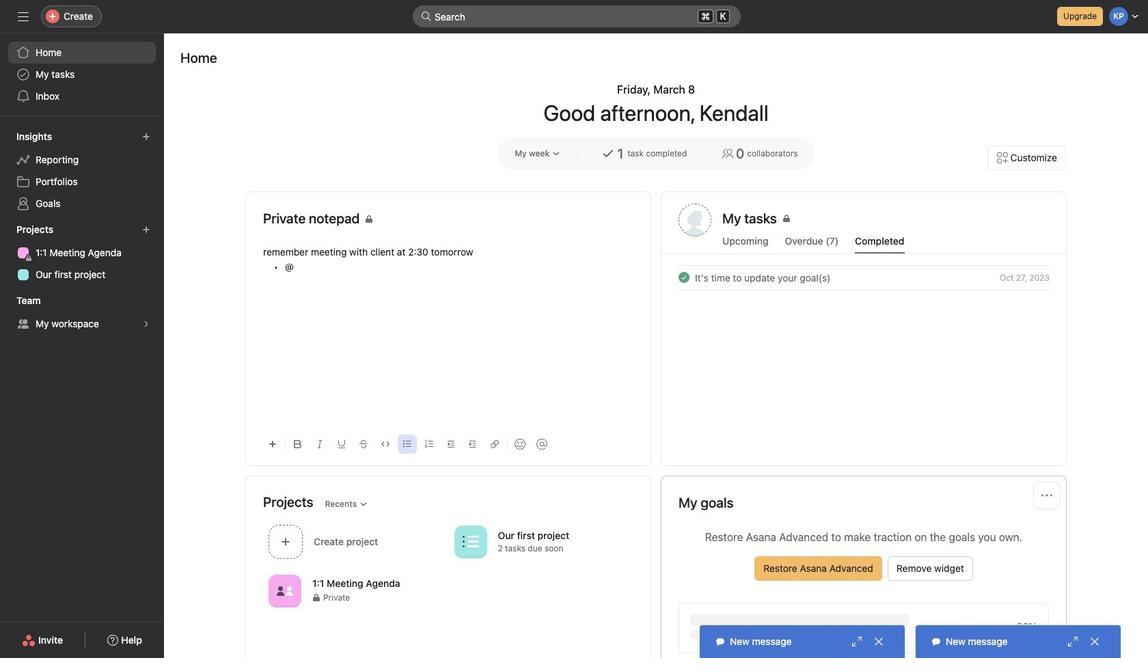 Task type: describe. For each thing, give the bounding box(es) containing it.
global element
[[0, 34, 164, 116]]

completed image
[[676, 269, 693, 286]]

link image
[[491, 440, 499, 449]]

add profile photo image
[[679, 204, 712, 237]]

see details, my workspace image
[[142, 320, 150, 328]]

numbered list image
[[425, 440, 434, 449]]

teams element
[[0, 289, 164, 338]]

insights element
[[0, 124, 164, 217]]

underline image
[[338, 440, 346, 449]]

Search tasks, projects, and more text field
[[413, 5, 741, 27]]

2 close image from the left
[[1090, 637, 1101, 648]]

strikethrough image
[[360, 440, 368, 449]]

list image
[[463, 534, 479, 550]]

Completed checkbox
[[676, 269, 693, 286]]

code image
[[382, 440, 390, 449]]

expand new message image for first the close image from the right
[[1068, 637, 1079, 648]]

expand new message image for second the close image from the right
[[852, 637, 863, 648]]

new project or portfolio image
[[142, 226, 150, 234]]

increase list indent image
[[469, 440, 477, 449]]

prominent image
[[421, 11, 432, 22]]

new insights image
[[142, 133, 150, 141]]

insert an object image
[[269, 440, 277, 449]]



Task type: vqa. For each thing, say whether or not it's contained in the screenshot.
LIST BOX
no



Task type: locate. For each thing, give the bounding box(es) containing it.
0 horizontal spatial close image
[[874, 637, 885, 648]]

2 expand new message image from the left
[[1068, 637, 1079, 648]]

0 horizontal spatial expand new message image
[[852, 637, 863, 648]]

at mention image
[[537, 439, 548, 450]]

1 horizontal spatial expand new message image
[[1068, 637, 1079, 648]]

None field
[[413, 5, 741, 27]]

document
[[263, 245, 634, 423]]

toolbar
[[263, 429, 634, 459]]

bulleted list image
[[403, 440, 412, 449]]

1 expand new message image from the left
[[852, 637, 863, 648]]

emoji image
[[515, 439, 526, 450]]

bold image
[[294, 440, 302, 449]]

expand new message image
[[852, 637, 863, 648], [1068, 637, 1079, 648]]

decrease list indent image
[[447, 440, 455, 449]]

hide sidebar image
[[18, 11, 29, 22]]

close image
[[874, 637, 885, 648], [1090, 637, 1101, 648]]

1 close image from the left
[[874, 637, 885, 648]]

people image
[[277, 583, 293, 599]]

projects element
[[0, 217, 164, 289]]

italics image
[[316, 440, 324, 449]]

1 horizontal spatial close image
[[1090, 637, 1101, 648]]



